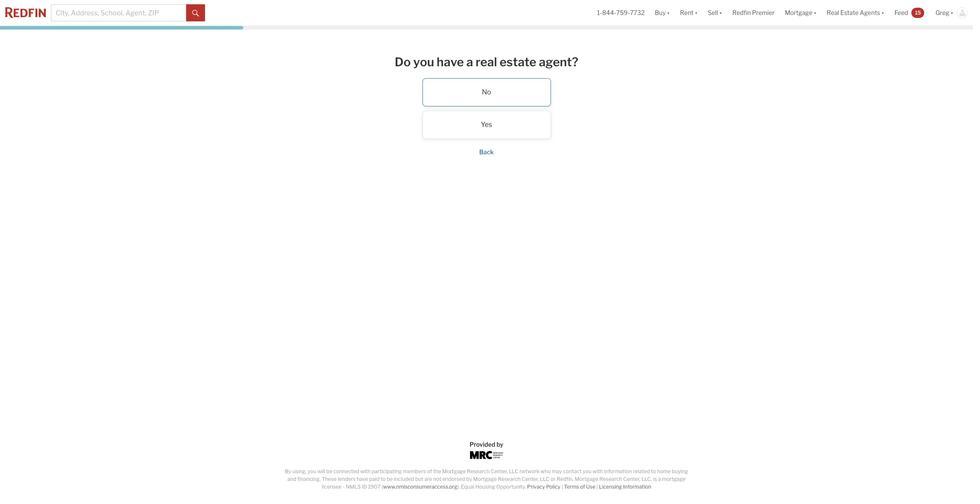 Task type: describe. For each thing, give the bounding box(es) containing it.
1 horizontal spatial research
[[498, 477, 521, 483]]

estate
[[841, 9, 859, 16]]

and
[[288, 477, 297, 483]]

by
[[285, 469, 292, 475]]

1 with from the left
[[360, 469, 371, 475]]

back button
[[480, 148, 494, 156]]

privacy
[[527, 484, 545, 491]]

using,
[[293, 469, 307, 475]]

redfin premier button
[[728, 0, 780, 26]]

back
[[480, 148, 494, 156]]

▾ for greg ▾
[[951, 9, 954, 16]]

privacy policy link
[[527, 484, 561, 491]]

a inside by using, you will be connected with participating members of the mortgage research center, llc network who may contact you with information related to home buying and financing. these lenders have paid to be included but are not endorsed by mortgage research center, llc or redfin. mortgage research center, llc. is a mortgage licensee - nmls id 1907 (
[[658, 477, 661, 483]]

related
[[633, 469, 650, 475]]

real estate agents ▾ button
[[822, 0, 890, 26]]

sell
[[708, 9, 718, 16]]

submit search image
[[192, 10, 199, 17]]

City, Address, School, Agent, ZIP search field
[[51, 4, 186, 21]]

1 horizontal spatial by
[[497, 442, 504, 449]]

7732
[[630, 9, 645, 16]]

0 horizontal spatial to
[[381, 477, 386, 483]]

▾ for mortgage ▾
[[814, 9, 817, 16]]

0 horizontal spatial center,
[[491, 469, 508, 475]]

do you have a real estate agent? option group
[[315, 78, 658, 139]]

home
[[657, 469, 671, 475]]

licensing information link
[[599, 484, 652, 491]]

nmls
[[346, 484, 361, 491]]

buying
[[672, 469, 688, 475]]

1-844-759-7732
[[597, 9, 645, 16]]

by using, you will be connected with participating members of the mortgage research center, llc network who may contact you with information related to home buying and financing. these lenders have paid to be included but are not endorsed by mortgage research center, llc or redfin. mortgage research center, llc. is a mortgage licensee - nmls id 1907 (
[[285, 469, 688, 491]]

).
[[458, 484, 460, 491]]

members
[[403, 469, 426, 475]]

no
[[482, 88, 491, 96]]

mortgage ▾ button
[[780, 0, 822, 26]]

endorsed
[[443, 477, 465, 483]]

2 horizontal spatial research
[[600, 477, 622, 483]]

(
[[382, 484, 383, 491]]

participating
[[372, 469, 402, 475]]

0 horizontal spatial you
[[308, 469, 317, 475]]

2 horizontal spatial center,
[[624, 477, 641, 483]]

real
[[476, 55, 497, 69]]

1-844-759-7732 link
[[597, 9, 645, 16]]

provided
[[470, 442, 496, 449]]

mortgage research center image
[[470, 452, 503, 460]]

greg ▾
[[936, 9, 954, 16]]

▾ for buy ▾
[[667, 9, 670, 16]]

terms of use link
[[564, 484, 596, 491]]

connected
[[334, 469, 359, 475]]

1 horizontal spatial you
[[414, 55, 434, 69]]

housing
[[476, 484, 495, 491]]

by inside by using, you will be connected with participating members of the mortgage research center, llc network who may contact you with information related to home buying and financing. these lenders have paid to be included but are not endorsed by mortgage research center, llc or redfin. mortgage research center, llc. is a mortgage licensee - nmls id 1907 (
[[467, 477, 472, 483]]

are
[[425, 477, 432, 483]]

buy ▾ button
[[650, 0, 675, 26]]

paid
[[369, 477, 380, 483]]

of for members
[[427, 469, 432, 475]]

licensing
[[599, 484, 622, 491]]

0 horizontal spatial a
[[467, 55, 473, 69]]

the
[[433, 469, 441, 475]]

real estate agents ▾
[[827, 9, 885, 16]]

www.nmlsconsumeraccess.org ). equal housing opportunity. privacy policy | terms of use | licensing information
[[383, 484, 652, 491]]

redfin premier
[[733, 9, 775, 16]]

759-
[[617, 9, 630, 16]]

terms
[[564, 484, 579, 491]]

redfin
[[733, 9, 751, 16]]

rent ▾ button
[[675, 0, 703, 26]]

estate agent?
[[500, 55, 579, 69]]

real estate agents ▾ link
[[827, 0, 885, 26]]

financing.
[[298, 477, 321, 483]]

rent
[[680, 9, 694, 16]]

1-
[[597, 9, 603, 16]]

not
[[433, 477, 442, 483]]

information
[[604, 469, 632, 475]]



Task type: vqa. For each thing, say whether or not it's contained in the screenshot.
you
yes



Task type: locate. For each thing, give the bounding box(es) containing it.
sell ▾ button
[[703, 0, 728, 26]]

1 horizontal spatial llc
[[540, 477, 550, 483]]

with up paid
[[360, 469, 371, 475]]

1 | from the left
[[562, 484, 563, 491]]

provided by
[[470, 442, 504, 449]]

use
[[586, 484, 596, 491]]

of inside by using, you will be connected with participating members of the mortgage research center, llc network who may contact you with information related to home buying and financing. these lenders have paid to be included but are not endorsed by mortgage research center, llc or redfin. mortgage research center, llc. is a mortgage licensee - nmls id 1907 (
[[427, 469, 432, 475]]

buy ▾ button
[[655, 0, 670, 26]]

www.nmlsconsumeraccess.org
[[383, 484, 458, 491]]

have up id
[[357, 477, 368, 483]]

may
[[552, 469, 562, 475]]

you up the financing.
[[308, 469, 317, 475]]

who
[[541, 469, 551, 475]]

be down the participating
[[387, 477, 393, 483]]

is
[[653, 477, 657, 483]]

www.nmlsconsumeraccess.org link
[[383, 484, 458, 491]]

3 ▾ from the left
[[720, 9, 722, 16]]

rent ▾
[[680, 9, 698, 16]]

or
[[551, 477, 556, 483]]

to
[[651, 469, 656, 475], [381, 477, 386, 483]]

of
[[427, 469, 432, 475], [580, 484, 585, 491]]

0 vertical spatial be
[[326, 469, 333, 475]]

greg
[[936, 9, 950, 16]]

1 vertical spatial of
[[580, 484, 585, 491]]

0 vertical spatial a
[[467, 55, 473, 69]]

▾ left real
[[814, 9, 817, 16]]

1 horizontal spatial to
[[651, 469, 656, 475]]

llc up opportunity.
[[509, 469, 519, 475]]

1 horizontal spatial be
[[387, 477, 393, 483]]

by up the equal
[[467, 477, 472, 483]]

have inside by using, you will be connected with participating members of the mortgage research center, llc network who may contact you with information related to home buying and financing. these lenders have paid to be included but are not endorsed by mortgage research center, llc or redfin. mortgage research center, llc. is a mortgage licensee - nmls id 1907 (
[[357, 477, 368, 483]]

▾ right rent
[[695, 9, 698, 16]]

to up the is
[[651, 469, 656, 475]]

1 horizontal spatial have
[[437, 55, 464, 69]]

0 horizontal spatial llc
[[509, 469, 519, 475]]

do you have a real estate agent?
[[395, 55, 579, 69]]

▾ right the greg
[[951, 9, 954, 16]]

with
[[360, 469, 371, 475], [593, 469, 603, 475]]

with up the "use"
[[593, 469, 603, 475]]

but
[[416, 477, 424, 483]]

mortgage up "housing"
[[473, 477, 497, 483]]

mortgage
[[785, 9, 813, 16], [442, 469, 466, 475], [473, 477, 497, 483], [575, 477, 599, 483]]

0 horizontal spatial with
[[360, 469, 371, 475]]

1 ▾ from the left
[[667, 9, 670, 16]]

4 ▾ from the left
[[814, 9, 817, 16]]

buy ▾
[[655, 9, 670, 16]]

yes
[[481, 121, 492, 129]]

| right the "use"
[[597, 484, 598, 491]]

2 with from the left
[[593, 469, 603, 475]]

0 horizontal spatial by
[[467, 477, 472, 483]]

| down redfin.
[[562, 484, 563, 491]]

center, down network
[[522, 477, 539, 483]]

1 vertical spatial llc
[[540, 477, 550, 483]]

mortgage inside mortgage ▾ dropdown button
[[785, 9, 813, 16]]

buy
[[655, 9, 666, 16]]

llc.
[[642, 477, 652, 483]]

a
[[467, 55, 473, 69], [658, 477, 661, 483]]

0 vertical spatial by
[[497, 442, 504, 449]]

of left the "use"
[[580, 484, 585, 491]]

mortgage up the "use"
[[575, 477, 599, 483]]

0 vertical spatial llc
[[509, 469, 519, 475]]

mortgage left real
[[785, 9, 813, 16]]

be
[[326, 469, 333, 475], [387, 477, 393, 483]]

0 vertical spatial to
[[651, 469, 656, 475]]

by
[[497, 442, 504, 449], [467, 477, 472, 483]]

premier
[[753, 9, 775, 16]]

0 horizontal spatial research
[[467, 469, 490, 475]]

center, up information
[[624, 477, 641, 483]]

▾ right sell
[[720, 9, 722, 16]]

▾ for sell ▾
[[720, 9, 722, 16]]

llc up privacy policy link
[[540, 477, 550, 483]]

1 horizontal spatial with
[[593, 469, 603, 475]]

sell ▾ button
[[708, 0, 722, 26]]

mortgage ▾
[[785, 9, 817, 16]]

rent ▾ button
[[680, 0, 698, 26]]

licensee
[[322, 484, 342, 491]]

have left real
[[437, 55, 464, 69]]

of for terms
[[580, 484, 585, 491]]

0 horizontal spatial of
[[427, 469, 432, 475]]

▾ right buy
[[667, 9, 670, 16]]

15
[[916, 9, 922, 16]]

lenders
[[338, 477, 356, 483]]

network
[[520, 469, 540, 475]]

1907
[[368, 484, 381, 491]]

2 | from the left
[[597, 484, 598, 491]]

▾ right agents
[[882, 9, 885, 16]]

6 ▾ from the left
[[951, 9, 954, 16]]

5 ▾ from the left
[[882, 9, 885, 16]]

0 horizontal spatial have
[[357, 477, 368, 483]]

a left real
[[467, 55, 473, 69]]

2 horizontal spatial you
[[583, 469, 592, 475]]

you right do
[[414, 55, 434, 69]]

center, up opportunity.
[[491, 469, 508, 475]]

information
[[623, 484, 652, 491]]

agents
[[860, 9, 881, 16]]

you
[[414, 55, 434, 69], [308, 469, 317, 475], [583, 469, 592, 475]]

contact
[[563, 469, 582, 475]]

real
[[827, 9, 840, 16]]

1 vertical spatial be
[[387, 477, 393, 483]]

1 vertical spatial a
[[658, 477, 661, 483]]

1 horizontal spatial a
[[658, 477, 661, 483]]

1 vertical spatial by
[[467, 477, 472, 483]]

1 horizontal spatial center,
[[522, 477, 539, 483]]

a right the is
[[658, 477, 661, 483]]

research up opportunity.
[[498, 477, 521, 483]]

do
[[395, 55, 411, 69]]

0 horizontal spatial be
[[326, 469, 333, 475]]

research up "housing"
[[467, 469, 490, 475]]

0 horizontal spatial |
[[562, 484, 563, 491]]

0 vertical spatial of
[[427, 469, 432, 475]]

0 vertical spatial have
[[437, 55, 464, 69]]

these
[[322, 477, 337, 483]]

1 vertical spatial have
[[357, 477, 368, 483]]

research up licensing at the bottom right of page
[[600, 477, 622, 483]]

1 vertical spatial to
[[381, 477, 386, 483]]

included
[[394, 477, 414, 483]]

feed
[[895, 9, 909, 16]]

▾
[[667, 9, 670, 16], [695, 9, 698, 16], [720, 9, 722, 16], [814, 9, 817, 16], [882, 9, 885, 16], [951, 9, 954, 16]]

844-
[[603, 9, 617, 16]]

research
[[467, 469, 490, 475], [498, 477, 521, 483], [600, 477, 622, 483]]

2 ▾ from the left
[[695, 9, 698, 16]]

1 horizontal spatial of
[[580, 484, 585, 491]]

redfin.
[[557, 477, 574, 483]]

will
[[318, 469, 325, 475]]

-
[[343, 484, 345, 491]]

policy
[[546, 484, 561, 491]]

▾ for rent ▾
[[695, 9, 698, 16]]

you right the contact
[[583, 469, 592, 475]]

1 horizontal spatial |
[[597, 484, 598, 491]]

mortgage up the endorsed
[[442, 469, 466, 475]]

llc
[[509, 469, 519, 475], [540, 477, 550, 483]]

be up these
[[326, 469, 333, 475]]

have
[[437, 55, 464, 69], [357, 477, 368, 483]]

opportunity.
[[497, 484, 526, 491]]

to up (
[[381, 477, 386, 483]]

mortgage ▾ button
[[785, 0, 817, 26]]

by up mortgage research center image
[[497, 442, 504, 449]]

sell ▾
[[708, 9, 722, 16]]

equal
[[461, 484, 475, 491]]

id
[[362, 484, 367, 491]]

of left the
[[427, 469, 432, 475]]

mortgage
[[662, 477, 686, 483]]



